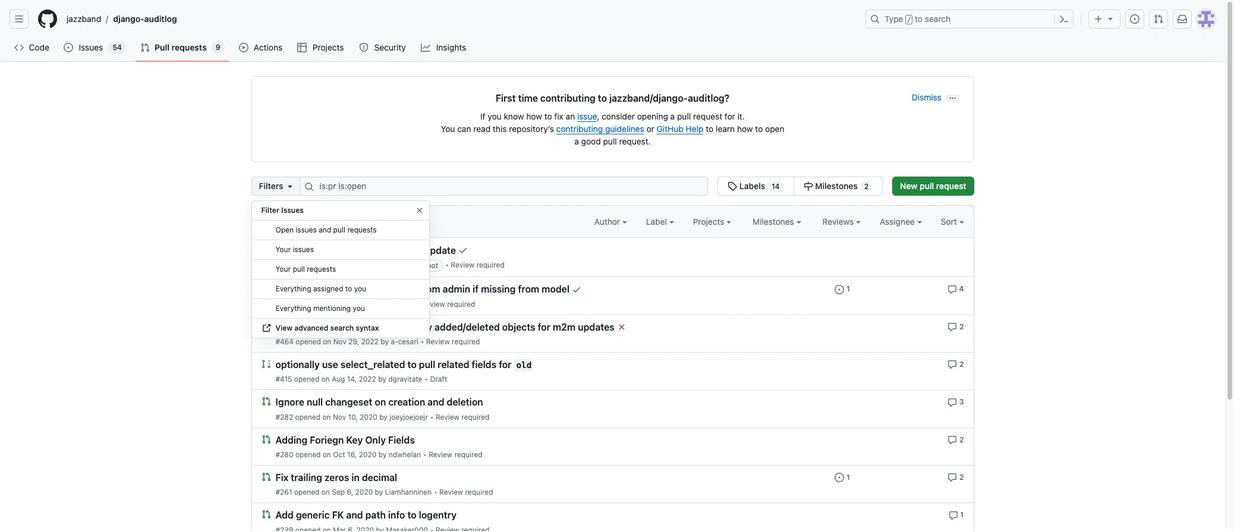 Task type: vqa. For each thing, say whether or not it's contained in the screenshot.
Key
yes



Task type: locate. For each thing, give the bounding box(es) containing it.
0 horizontal spatial 3
[[323, 261, 328, 270]]

django-
[[113, 14, 144, 24]]

issue opened image
[[64, 43, 73, 52], [835, 285, 845, 294]]

0 horizontal spatial 9
[[216, 43, 220, 52]]

1 vertical spatial your
[[276, 265, 291, 274]]

2020 inside ignore null changeset on creation and deletion #282             opened on nov 10, 2020 by joeyjoejoejr • review required
[[360, 413, 378, 421]]

issues for your
[[293, 245, 314, 254]]

requests down the commit.ci]
[[307, 265, 336, 274]]

1 vertical spatial issues
[[281, 206, 304, 215]]

review inside fix trailing zeros in decimal #261             opened on sep 6, 2020 by liamhanninen • review required
[[440, 488, 463, 497]]

open pull request element for fix changes_display_dict to display added/deleted objects for m2m updates
[[261, 321, 271, 331]]

0 vertical spatial 1 link
[[835, 283, 850, 294]]

feb
[[332, 300, 344, 308]]

issue opened image
[[1131, 14, 1140, 24], [835, 473, 845, 483]]

issue element
[[718, 177, 883, 196]]

1 horizontal spatial requests
[[307, 265, 336, 274]]

0 vertical spatial request
[[694, 111, 723, 121]]

to right type
[[915, 14, 923, 24]]

none search field containing filters
[[251, 177, 883, 348]]

link external image
[[261, 324, 271, 333]]

comment image inside "4" 'link'
[[948, 285, 957, 294]]

9 right git pull request icon
[[275, 217, 281, 227]]

2 horizontal spatial /
[[908, 15, 912, 24]]

review required link for a-cesari
[[426, 337, 480, 346]]

9
[[216, 43, 220, 52], [275, 217, 281, 227]]

2 vertical spatial for
[[499, 359, 512, 370]]

1 vertical spatial request
[[937, 181, 967, 191]]

4 open pull request image from the top
[[261, 472, 271, 482]]

3 open pull request element from the top
[[261, 434, 271, 444]]

2
[[865, 182, 869, 191], [960, 322, 964, 331], [960, 360, 964, 369], [960, 435, 964, 444], [960, 473, 964, 482]]

0 horizontal spatial git pull request image
[[140, 43, 150, 52]]

0 vertical spatial how
[[527, 111, 542, 121]]

request inside new pull request link
[[937, 181, 967, 191]]

milestones inside popup button
[[753, 217, 797, 227]]

review down fix changes_display_dict to display added/deleted objects for m2m updates link
[[426, 337, 450, 346]]

requests inside the open issues and pull requests link
[[348, 225, 377, 234]]

triangle down image
[[286, 181, 295, 191]]

ignore null changeset on creation and deletion link
[[276, 397, 483, 408]]

open pull request image for fix changes_display_dict to display added/deleted objects for m2m updates
[[261, 322, 271, 331]]

1 vertical spatial 2022
[[359, 375, 376, 384]]

review required link
[[451, 261, 505, 270], [422, 300, 475, 308], [426, 337, 480, 346], [436, 413, 490, 421], [429, 450, 483, 459], [440, 488, 493, 497]]

2 horizontal spatial and
[[428, 397, 445, 408]]

2 horizontal spatial requests
[[348, 225, 377, 234]]

a-
[[391, 337, 398, 346]]

git pull request image left the notifications image
[[1155, 14, 1164, 24]]

issues
[[79, 42, 103, 52], [281, 206, 304, 215]]

2 vertical spatial and
[[346, 510, 363, 521]]

0 vertical spatial 1
[[847, 285, 850, 293]]

review required link right ndwhelan link
[[429, 450, 483, 459]]

updates
[[578, 322, 615, 332]]

foriegn
[[310, 435, 344, 445]]

by inside ignore null changeset on creation and deletion #282             opened on nov 10, 2020 by joeyjoejoejr • review required
[[380, 413, 388, 421]]

0 horizontal spatial issues
[[79, 42, 103, 52]]

by down only on the left bottom
[[379, 450, 387, 459]]

1 horizontal spatial and
[[346, 510, 363, 521]]

on down null
[[323, 413, 331, 421]]

[pre-commit.ci] pre-commit autoupdate link
[[276, 245, 456, 256]]

fix left an
[[555, 111, 564, 121]]

• up logentry
[[434, 488, 438, 497]]

request up sort popup button
[[937, 181, 967, 191]]

milestones for milestones
[[753, 217, 797, 227]]

request.
[[620, 136, 651, 146]]

graph image
[[421, 43, 431, 52]]

ndwhelan
[[389, 450, 421, 459]]

16,
[[347, 450, 357, 459]]

opened down adding on the left bottom of the page
[[296, 450, 321, 459]]

list
[[62, 10, 859, 29]]

open pull request element left fix
[[261, 472, 271, 482]]

1 vertical spatial and
[[428, 397, 445, 408]]

changes_display_dict
[[289, 322, 387, 332]]

open pull request element left ignore
[[261, 396, 271, 406]]

329
[[327, 217, 342, 227]]

review required link for ndwhelan
[[429, 450, 483, 459]]

2 vertical spatial requests
[[307, 265, 336, 274]]

open pull request element left view
[[261, 321, 271, 331]]

security link
[[355, 39, 412, 57]]

issues up 9 open
[[281, 206, 304, 215]]

fix up '#464'
[[276, 322, 287, 332]]

0 horizontal spatial projects
[[313, 42, 344, 52]]

2 vertical spatial 1 link
[[949, 509, 964, 520]]

opened down null
[[295, 413, 321, 421]]

comment image
[[948, 285, 957, 294], [948, 322, 958, 332], [948, 360, 958, 370], [948, 435, 958, 445], [948, 473, 958, 483], [949, 511, 959, 520]]

2 for first 2 link from the bottom of the page
[[960, 473, 964, 482]]

5 open pull request element from the top
[[261, 509, 271, 519]]

fix trailing zeros in decimal #261             opened on sep 6, 2020 by liamhanninen • review required
[[276, 472, 493, 497]]

review up logentry
[[440, 488, 463, 497]]

pull
[[155, 42, 170, 52]]

2 your from the top
[[276, 265, 291, 274]]

0 vertical spatial for
[[725, 111, 736, 121]]

2 vertical spatial 1
[[961, 510, 964, 519]]

you can read this repository's contributing guidelines or github help
[[441, 124, 704, 134]]

comment image inside 1 link
[[949, 511, 959, 520]]

how inside to learn how to open a good pull request.
[[738, 124, 753, 134]]

• right joeyjoejoejr
[[431, 413, 434, 421]]

it.
[[738, 111, 745, 121]]

milestones for milestones 2
[[816, 181, 858, 191]]

requests inside 'your pull requests' link
[[307, 265, 336, 274]]

#512
[[276, 300, 292, 308]]

0 vertical spatial issues
[[296, 225, 317, 234]]

2020 right 6,
[[355, 488, 373, 497]]

2022 down syntax
[[361, 337, 379, 346]]

open pull request element left add
[[261, 509, 271, 519]]

a down you can read this repository's contributing guidelines or github help
[[575, 136, 579, 146]]

0 horizontal spatial issue opened image
[[835, 473, 845, 483]]

on left aug
[[322, 375, 330, 384]]

0 vertical spatial search
[[925, 14, 951, 24]]

0 horizontal spatial /
[[106, 14, 108, 24]]

• right bot
[[446, 261, 449, 270]]

fields
[[472, 359, 497, 370]]

2 for 2nd 2 link from the top
[[960, 360, 964, 369]]

auditlog?
[[688, 93, 730, 103]]

to up a-
[[389, 322, 398, 332]]

opened down optionally
[[294, 375, 320, 384]]

comment image for 1 link to the bottom
[[949, 511, 959, 520]]

requests up [pre-commit.ci] pre-commit autoupdate
[[348, 225, 377, 234]]

open pull request element for adding foriegn key only fields
[[261, 434, 271, 444]]

2 horizontal spatial for
[[725, 111, 736, 121]]

or
[[647, 124, 655, 134]]

3 left days
[[323, 261, 328, 270]]

1 open pull request element from the top
[[261, 321, 271, 331]]

issue opened image inside 1 link
[[835, 285, 845, 294]]

git pull request image
[[1155, 14, 1164, 24], [140, 43, 150, 52]]

9 open
[[273, 217, 304, 227]]

1 vertical spatial nov
[[333, 413, 346, 421]]

0 vertical spatial everything
[[276, 284, 311, 293]]

0 horizontal spatial for
[[499, 359, 512, 370]]

from left model
[[518, 284, 540, 295]]

2 vertical spatial 2020
[[355, 488, 373, 497]]

2020 right 16, at bottom
[[359, 450, 377, 459]]

2 vertical spatial you
[[353, 304, 365, 313]]

• inside fix trailing zeros in decimal #261             opened on sep 6, 2020 by liamhanninen • review required
[[434, 488, 438, 497]]

comment image for 2nd 2 link from the top
[[948, 360, 958, 370]]

opened inside the adding foriegn key only fields #280             opened on oct 16, 2020 by ndwhelan • review required
[[296, 450, 321, 459]]

requests
[[172, 42, 207, 52], [348, 225, 377, 234], [307, 265, 336, 274]]

1 from from the left
[[419, 284, 441, 295]]

pre- up ago
[[349, 245, 368, 256]]

open pull request element left adding on the left bottom of the page
[[261, 434, 271, 444]]

you inside everything assigned to you link
[[354, 284, 366, 293]]

actions
[[254, 42, 283, 52]]

1 vertical spatial everything
[[276, 304, 311, 313]]

required inside fix trailing zeros in decimal #261             opened on sep 6, 2020 by liamhanninen • review required
[[465, 488, 493, 497]]

1 horizontal spatial fix
[[555, 111, 564, 121]]

open pull request image
[[261, 322, 271, 331], [261, 397, 271, 406], [261, 435, 271, 444], [261, 472, 271, 482], [261, 510, 271, 519]]

1 vertical spatial fix
[[276, 322, 287, 332]]

review required link up logentry
[[440, 488, 493, 497]]

reviews button
[[823, 215, 861, 228]]

2 open pull request element from the top
[[261, 396, 271, 406]]

1 vertical spatial contributing
[[557, 124, 603, 134]]

1 horizontal spatial milestones
[[816, 181, 858, 191]]

1 everything from the top
[[276, 284, 311, 293]]

dismiss ...
[[912, 92, 957, 102]]

how
[[527, 111, 542, 121], [738, 124, 753, 134]]

search image
[[305, 182, 314, 192]]

1 vertical spatial how
[[738, 124, 753, 134]]

code image
[[14, 43, 24, 52]]

1 vertical spatial 9
[[275, 217, 281, 227]]

2020 right 10,
[[360, 413, 378, 421]]

to up dgravitate
[[408, 359, 417, 370]]

0 vertical spatial 9
[[216, 43, 220, 52]]

/ inside type / to search
[[908, 15, 912, 24]]

search right type
[[925, 14, 951, 24]]

a up github
[[671, 111, 675, 121]]

you
[[488, 111, 502, 121], [354, 284, 366, 293], [353, 304, 365, 313]]

contributing up an
[[541, 93, 596, 103]]

1 horizontal spatial 9
[[275, 217, 281, 227]]

4 open pull request element from the top
[[261, 472, 271, 482]]

this
[[493, 124, 507, 134]]

2 everything from the top
[[276, 304, 311, 313]]

4 link
[[948, 283, 964, 294]]

9 inside the "9 open" link
[[275, 217, 281, 227]]

1 vertical spatial you
[[354, 284, 366, 293]]

logentry
[[419, 510, 457, 521]]

1 vertical spatial 1 link
[[835, 472, 850, 483]]

0 horizontal spatial issue opened image
[[64, 43, 73, 52]]

from up the review required
[[419, 284, 441, 295]]

on inside fix trailing zeros in decimal #261             opened on sep 6, 2020 by liamhanninen • review required
[[322, 488, 330, 497]]

0 vertical spatial pre-
[[349, 245, 368, 256]]

0 vertical spatial nov
[[334, 337, 347, 346]]

milestones inside issue element
[[816, 181, 858, 191]]

1 vertical spatial pre-
[[372, 261, 386, 270]]

security
[[374, 42, 406, 52]]

1 horizontal spatial issue opened image
[[835, 285, 845, 294]]

2020 for only
[[359, 450, 377, 459]]

0 horizontal spatial how
[[527, 111, 542, 121]]

0 horizontal spatial request
[[694, 111, 723, 121]]

1 your from the top
[[276, 245, 291, 254]]

0 vertical spatial 2020
[[360, 413, 378, 421]]

for left old
[[499, 359, 512, 370]]

filters button
[[251, 177, 301, 196]]

issue opened image for 1
[[835, 285, 845, 294]]

changeset
[[325, 397, 373, 408]]

1 vertical spatial requests
[[348, 225, 377, 234]]

on left sep
[[322, 488, 330, 497]]

open pull request image left ignore
[[261, 397, 271, 406]]

on left 'creation'
[[375, 397, 386, 408]]

open pull request element for add generic fk and path info to logentry
[[261, 509, 271, 519]]

open pull request element
[[261, 321, 271, 331], [261, 396, 271, 406], [261, 434, 271, 444], [261, 472, 271, 482], [261, 509, 271, 519]]

1 horizontal spatial a
[[671, 111, 675, 121]]

projects
[[313, 42, 344, 52], [693, 217, 727, 227]]

3 2 link from the top
[[948, 434, 964, 445]]

0 horizontal spatial fix
[[276, 322, 287, 332]]

2020 inside the adding foriegn key only fields #280             opened on oct 16, 2020 by ndwhelan • review required
[[359, 450, 377, 459]]

0 horizontal spatial milestones
[[753, 217, 797, 227]]

you right the "if"
[[488, 111, 502, 121]]

zeros
[[325, 472, 349, 483]]

0 vertical spatial your
[[276, 245, 291, 254]]

add generic fk and path info to logentry link
[[276, 510, 457, 521]]

issues
[[296, 225, 317, 234], [293, 245, 314, 254]]

review down deletion
[[436, 413, 460, 421]]

0 vertical spatial 3
[[323, 261, 328, 270]]

adding
[[276, 435, 308, 445]]

3 open pull request image from the top
[[261, 435, 271, 444]]

opened
[[296, 261, 321, 270], [294, 300, 320, 308], [296, 337, 321, 346], [294, 375, 320, 384], [295, 413, 321, 421], [296, 450, 321, 459], [294, 488, 320, 497]]

9 for 9
[[216, 43, 220, 52]]

review right ndwhelan
[[429, 450, 453, 459]]

8 / 8 checks ok image
[[572, 285, 582, 294]]

everything down remove
[[276, 304, 311, 313]]

0 vertical spatial requests
[[172, 42, 207, 52]]

3 right comment icon
[[960, 397, 964, 406]]

jazzband link
[[62, 10, 106, 29]]

1 vertical spatial for
[[538, 322, 551, 332]]

a inside to learn how to open a good pull request.
[[575, 136, 579, 146]]

everything up #512
[[276, 284, 311, 293]]

milestones down 14
[[753, 217, 797, 227]]

your up '#588'
[[276, 245, 291, 254]]

first
[[496, 93, 516, 103]]

you right feb
[[353, 304, 365, 313]]

by down "select_related"
[[378, 375, 387, 384]]

on inside the adding foriegn key only fields #280             opened on oct 16, 2020 by ndwhelan • review required
[[323, 450, 331, 459]]

missing
[[481, 284, 516, 295]]

review down 11 / 11 checks ok icon
[[451, 261, 475, 270]]

0 horizontal spatial search
[[330, 324, 354, 333]]

issues up your pull requests
[[293, 245, 314, 254]]

0 vertical spatial contributing
[[541, 93, 596, 103]]

git pull request image
[[261, 217, 271, 227]]

/ for jazzband
[[106, 14, 108, 24]]

projects inside projects link
[[313, 42, 344, 52]]

0 horizontal spatial a
[[575, 136, 579, 146]]

54
[[113, 43, 122, 52]]

assignee
[[880, 217, 918, 227]]

how up repository's
[[527, 111, 542, 121]]

9 left "play" 'icon'
[[216, 43, 220, 52]]

Search all issues text field
[[300, 177, 709, 196]]

requests right pull on the left top of page
[[172, 42, 207, 52]]

first_name
[[314, 284, 363, 295]]

1 vertical spatial issue opened image
[[835, 285, 845, 294]]

5 open pull request image from the top
[[261, 510, 271, 519]]

request up 'help'
[[694, 111, 723, 121]]

0 horizontal spatial from
[[419, 284, 441, 295]]

code link
[[10, 39, 54, 57]]

1 vertical spatial projects
[[693, 217, 727, 227]]

#588
[[276, 261, 294, 270]]

/
[[106, 14, 108, 24], [908, 15, 912, 24], [365, 284, 368, 295]]

6,
[[347, 488, 353, 497]]

1 open pull request image from the top
[[261, 322, 271, 331]]

2 2 link from the top
[[948, 359, 964, 370]]

1 horizontal spatial projects
[[693, 217, 727, 227]]

your down [pre-
[[276, 265, 291, 274]]

deletion
[[447, 397, 483, 408]]

1 horizontal spatial from
[[518, 284, 540, 295]]

1 vertical spatial 1
[[847, 473, 850, 482]]

pull inside optionally use select_related to pull related fields for old #415             opened on aug 14, 2022 by dgravitate • draft
[[419, 359, 436, 370]]

to left the open at the right top of page
[[756, 124, 763, 134]]

nov
[[334, 337, 347, 346], [333, 413, 346, 421]]

open issues and pull requests link
[[252, 221, 429, 240]]

1 horizontal spatial how
[[738, 124, 753, 134]]

request
[[694, 111, 723, 121], [937, 181, 967, 191]]

by inside fix trailing zeros in decimal #261             opened on sep 6, 2020 by liamhanninen • review required
[[375, 488, 383, 497]]

required inside ignore null changeset on creation and deletion #282             opened on nov 10, 2020 by joeyjoejoejr • review required
[[462, 413, 490, 421]]

[pre-
[[276, 245, 299, 256]]

1 vertical spatial 3
[[960, 397, 964, 406]]

oct
[[333, 450, 345, 459]]

2 from from the left
[[518, 284, 540, 295]]

issues up your issues
[[296, 225, 317, 234]]

0 vertical spatial a
[[671, 111, 675, 121]]

opening
[[638, 111, 669, 121]]

1 vertical spatial a
[[575, 136, 579, 146]]

search
[[925, 14, 951, 24], [330, 324, 354, 333]]

projects right label popup button
[[693, 217, 727, 227]]

review required link down 11 / 11 checks ok icon
[[451, 261, 505, 270]]

on left oct
[[323, 450, 331, 459]]

329 closed
[[325, 217, 371, 227]]

nov left 10,
[[333, 413, 346, 421]]

open pull request image left view
[[261, 322, 271, 331]]

to up 10 at bottom
[[346, 284, 352, 293]]

jazzband
[[67, 14, 101, 24]]

0 vertical spatial issue opened image
[[1131, 14, 1140, 24]]

0 horizontal spatial and
[[319, 225, 331, 234]]

you up #512             opened on feb 10 by silviogutierrez
[[354, 284, 366, 293]]

fix
[[555, 111, 564, 121], [276, 322, 287, 332]]

/ up #512             opened on feb 10 by silviogutierrez
[[365, 284, 368, 295]]

0 vertical spatial projects
[[313, 42, 344, 52]]

milestones 2
[[813, 181, 869, 191]]

1 horizontal spatial search
[[925, 14, 951, 24]]

1 vertical spatial milestones
[[753, 217, 797, 227]]

1 link
[[835, 283, 850, 294], [835, 472, 850, 483], [949, 509, 964, 520]]

• right ndwhelan link
[[424, 450, 427, 459]]

open pull request image left add
[[261, 510, 271, 519]]

1 vertical spatial git pull request image
[[140, 43, 150, 52]]

contributing down issue
[[557, 124, 603, 134]]

/ inside jazzband / django-auditlog
[[106, 14, 108, 24]]

• left 'draft'
[[425, 375, 428, 384]]

1 link for fix trailing zeros in decimal
[[835, 472, 850, 483]]

draft pull request element
[[261, 359, 271, 369]]

0 vertical spatial 2022
[[361, 337, 379, 346]]

comment image for second 2 link from the bottom
[[948, 435, 958, 445]]

1 horizontal spatial git pull request image
[[1155, 14, 1164, 24]]

opened inside fix trailing zeros in decimal #261             opened on sep 6, 2020 by liamhanninen • review required
[[294, 488, 320, 497]]

0 vertical spatial milestones
[[816, 181, 858, 191]]

2 for fourth 2 link from the bottom of the page
[[960, 322, 964, 331]]

milestones right milestone icon
[[816, 181, 858, 191]]

repository's
[[509, 124, 554, 134]]

2022 down "select_related"
[[359, 375, 376, 384]]

play image
[[239, 43, 248, 52]]

2 open pull request image from the top
[[261, 397, 271, 406]]

issues for open
[[296, 225, 317, 234]]

git pull request image left pull on the left top of page
[[140, 43, 150, 52]]

by down ignore null changeset on creation and deletion link
[[380, 413, 388, 421]]

/ left django-
[[106, 14, 108, 24]]

and inside ignore null changeset on creation and deletion #282             opened on nov 10, 2020 by joeyjoejoejr • review required
[[428, 397, 445, 408]]

#261
[[276, 488, 292, 497]]

everything for everything assigned to you
[[276, 284, 311, 293]]

github
[[657, 124, 684, 134]]

11 / 11 checks ok image
[[458, 246, 468, 255]]

to right 'help'
[[706, 124, 714, 134]]

0 vertical spatial git pull request image
[[1155, 14, 1164, 24]]

2020 inside fix trailing zeros in decimal #261             opened on sep 6, 2020 by liamhanninen • review required
[[355, 488, 373, 497]]

ignore null changeset on creation and deletion #282             opened on nov 10, 2020 by joeyjoejoejr • review required
[[276, 397, 490, 421]]

1 vertical spatial 2020
[[359, 450, 377, 459]]

None search field
[[251, 177, 883, 348]]

1 horizontal spatial request
[[937, 181, 967, 191]]

open pull request image left fix
[[261, 472, 271, 482]]

open pull request image left adding on the left bottom of the page
[[261, 435, 271, 444]]

#464             opened on nov 29, 2022 by a-cesari • review required
[[276, 337, 480, 346]]

projects right table image
[[313, 42, 344, 52]]

nov left 29,
[[334, 337, 347, 346]]

comment image for first 2 link from the bottom of the page
[[948, 473, 958, 483]]

issue link
[[578, 111, 597, 121]]

issues left 54 at the left of the page
[[79, 42, 103, 52]]

optionally use select_related to pull related fields for old #415             opened on aug 14, 2022 by dgravitate • draft
[[276, 359, 532, 384]]

review required link down fix changes_display_dict to display added/deleted objects for m2m updates link
[[426, 337, 480, 346]]

by right ago
[[362, 261, 370, 270]]

for left it.
[[725, 111, 736, 121]]

from
[[419, 284, 441, 295], [518, 284, 540, 295]]



Task type: describe. For each thing, give the bounding box(es) containing it.
0 vertical spatial and
[[319, 225, 331, 234]]

dgravitate
[[389, 375, 423, 384]]

label button
[[647, 215, 674, 228]]

homepage image
[[38, 10, 57, 29]]

fk
[[332, 510, 344, 521]]

select_related
[[341, 359, 405, 370]]

add
[[276, 510, 294, 521]]

329 closed link
[[313, 215, 371, 228]]

decimal
[[362, 472, 397, 483]]

commit-
[[386, 261, 414, 270]]

notifications image
[[1178, 14, 1188, 24]]

on inside optionally use select_related to pull related fields for old #415             opened on aug 14, 2022 by dgravitate • draft
[[322, 375, 330, 384]]

draft pull request image
[[261, 359, 271, 369]]

to up repository's
[[545, 111, 552, 121]]

1 link for remove first_name / last_name from admin if missing from model
[[835, 283, 850, 294]]

view advanced search syntax link
[[252, 319, 429, 338]]

milestone image
[[804, 181, 813, 191]]

to inside search field
[[346, 284, 352, 293]]

review required link down the admin
[[422, 300, 475, 308]]

joeyjoejoejr link
[[390, 413, 428, 421]]

to inside optionally use select_related to pull related fields for old #415             opened on aug 14, 2022 by dgravitate • draft
[[408, 359, 417, 370]]

• right cesari
[[421, 337, 424, 346]]

assignee button
[[880, 215, 922, 228]]

review required link for joeyjoejoejr
[[436, 413, 490, 421]]

guidelines
[[606, 124, 645, 134]]

you
[[441, 124, 455, 134]]

1 for remove first_name / last_name from admin if missing from model
[[847, 285, 850, 293]]

by left a-
[[381, 337, 389, 346]]

remove
[[276, 284, 312, 295]]

projects link
[[293, 39, 350, 57]]

review inside ignore null changeset on creation and deletion #282             opened on nov 10, 2020 by joeyjoejoejr • review required
[[436, 413, 460, 421]]

2022 inside optionally use select_related to pull related fields for old #415             opened on aug 14, 2022 by dgravitate • draft
[[359, 375, 376, 384]]

• inside the adding foriegn key only fields #280             opened on oct 16, 2020 by ndwhelan • review required
[[424, 450, 427, 459]]

for inside optionally use select_related to pull related fields for old #415             opened on aug 14, 2022 by dgravitate • draft
[[499, 359, 512, 370]]

sort button
[[941, 215, 965, 228]]

10,
[[348, 413, 358, 421]]

filters
[[259, 181, 283, 191]]

type
[[885, 14, 904, 24]]

silviogutierrez link
[[366, 300, 414, 308]]

ago
[[347, 261, 360, 270]]

0 vertical spatial fix
[[555, 111, 564, 121]]

open pull request element for fix trailing zeros in decimal
[[261, 472, 271, 482]]

autoupdate
[[405, 245, 456, 256]]

1 / 6 checks ok image
[[617, 322, 627, 332]]

author button
[[595, 215, 627, 228]]

by right 10 at bottom
[[356, 300, 364, 308]]

open pull request image for ignore null changeset on creation and deletion
[[261, 397, 271, 406]]

only
[[365, 435, 386, 445]]

added/deleted
[[435, 322, 500, 332]]

comment image for fourth 2 link from the bottom of the page
[[948, 322, 958, 332]]

dgravitate link
[[389, 375, 423, 384]]

trailing
[[291, 472, 322, 483]]

fix
[[276, 472, 289, 483]]

label
[[647, 217, 670, 227]]

open pull request image for fix trailing zeros in decimal
[[261, 472, 271, 482]]

projects button
[[693, 215, 732, 228]]

adding foriegn key only fields #280             opened on oct 16, 2020 by ndwhelan • review required
[[276, 435, 483, 459]]

opened down advanced
[[296, 337, 321, 346]]

filter issues
[[261, 206, 304, 215]]

by inside the adding foriegn key only fields #280             opened on oct 16, 2020 by ndwhelan • review required
[[379, 450, 387, 459]]

shield image
[[359, 43, 369, 52]]

open pull request image for adding foriegn key only fields
[[261, 435, 271, 444]]

opened inside ignore null changeset on creation and deletion #282             opened on nov 10, 2020 by joeyjoejoejr • review required
[[295, 413, 321, 421]]

search inside view advanced search syntax link
[[330, 324, 354, 333]]

review required link for liamhanninen
[[440, 488, 493, 497]]

draft link
[[430, 375, 447, 384]]

to up ,
[[598, 93, 607, 103]]

• inside optionally use select_related to pull related fields for old #415             opened on aug 14, 2022 by dgravitate • draft
[[425, 375, 428, 384]]

everything assigned to you link
[[252, 280, 429, 299]]

close menu image
[[415, 206, 424, 215]]

14,
[[347, 375, 357, 384]]

#464
[[276, 337, 294, 346]]

1 vertical spatial issue opened image
[[835, 473, 845, 483]]

to right info in the left of the page
[[408, 510, 417, 521]]

help
[[686, 124, 704, 134]]

a-cesari link
[[391, 337, 419, 346]]

opened down the commit.ci]
[[296, 261, 321, 270]]

on left feb
[[322, 300, 330, 308]]

2 for second 2 link from the bottom
[[960, 435, 964, 444]]

required inside the adding foriegn key only fields #280             opened on oct 16, 2020 by ndwhelan • review required
[[455, 450, 483, 459]]

1 horizontal spatial issues
[[281, 206, 304, 215]]

tag image
[[728, 181, 738, 191]]

liamhanninen
[[385, 488, 432, 497]]

#282
[[276, 413, 293, 421]]

fields
[[388, 435, 415, 445]]

1 horizontal spatial /
[[365, 284, 368, 295]]

#415
[[276, 375, 292, 384]]

you inside everything mentioning you link
[[353, 304, 365, 313]]

add generic fk and path info to logentry
[[276, 510, 457, 521]]

your pull requests
[[276, 265, 336, 274]]

open
[[766, 124, 785, 134]]

admin
[[443, 284, 471, 295]]

everything mentioning you link
[[252, 299, 429, 319]]

new pull request
[[901, 181, 967, 191]]

insights
[[436, 42, 467, 52]]

projects inside projects popup button
[[693, 217, 727, 227]]

assigned
[[313, 284, 344, 293]]

jazzband/django-
[[610, 93, 688, 103]]

nov inside ignore null changeset on creation and deletion #282             opened on nov 10, 2020 by joeyjoejoejr • review required
[[333, 413, 346, 421]]

can
[[458, 124, 471, 134]]

review inside the adding foriegn key only fields #280             opened on oct 16, 2020 by ndwhelan • review required
[[429, 450, 453, 459]]

commit.ci]
[[299, 245, 347, 256]]

1 horizontal spatial pre-
[[372, 261, 386, 270]]

,
[[597, 111, 600, 121]]

2020 for in
[[355, 488, 373, 497]]

0 horizontal spatial requests
[[172, 42, 207, 52]]

consider
[[602, 111, 635, 121]]

issue opened image for issues
[[64, 43, 73, 52]]

/ for type
[[908, 15, 912, 24]]

an
[[566, 111, 575, 121]]

author
[[595, 217, 623, 227]]

1 horizontal spatial issue opened image
[[1131, 14, 1140, 24]]

view
[[276, 324, 293, 333]]

4
[[960, 285, 964, 293]]

9 for 9 open
[[275, 217, 281, 227]]

triangle down image
[[1106, 14, 1116, 23]]

labels
[[740, 181, 766, 191]]

#512             opened on feb 10 by silviogutierrez
[[276, 300, 414, 308]]

• inside ignore null changeset on creation and deletion #282             opened on nov 10, 2020 by joeyjoejoejr • review required
[[431, 413, 434, 421]]

if you know how to fix an issue ,           consider opening a pull request for it.
[[481, 111, 745, 121]]

advanced
[[295, 324, 329, 333]]

list containing jazzband
[[62, 10, 859, 29]]

cesari
[[398, 337, 419, 346]]

4 2 link from the top
[[948, 472, 964, 483]]

read
[[474, 124, 491, 134]]

everything for everything mentioning you
[[276, 304, 311, 313]]

comment image
[[948, 398, 958, 407]]

0 vertical spatial issues
[[79, 42, 103, 52]]

open pull request image for add generic fk and path info to logentry
[[261, 510, 271, 519]]

filter
[[261, 206, 280, 215]]

closed
[[344, 217, 371, 227]]

open pull request element for ignore null changeset on creation and deletion
[[261, 396, 271, 406]]

on down the view advanced search syntax
[[323, 337, 332, 346]]

check image
[[313, 217, 322, 227]]

code
[[29, 42, 49, 52]]

your for your pull requests
[[276, 265, 291, 274]]

1 horizontal spatial for
[[538, 322, 551, 332]]

1 horizontal spatial 3
[[960, 397, 964, 406]]

0 vertical spatial you
[[488, 111, 502, 121]]

know
[[504, 111, 524, 121]]

Issues search field
[[300, 177, 709, 196]]

1 2 link from the top
[[948, 321, 964, 332]]

optionally
[[276, 359, 320, 370]]

labels 14
[[738, 181, 780, 191]]

github help link
[[657, 124, 704, 134]]

pull inside to learn how to open a good pull request.
[[603, 136, 617, 146]]

opened down remove
[[294, 300, 320, 308]]

table image
[[298, 43, 307, 52]]

learn
[[716, 124, 735, 134]]

days
[[330, 261, 345, 270]]

jazzband / django-auditlog
[[67, 14, 177, 24]]

#588             opened 3 days ago by pre-commit-ci
[[276, 261, 420, 270]]

new pull request link
[[893, 177, 975, 196]]

1 for fix trailing zeros in decimal
[[847, 473, 850, 482]]

opened inside optionally use select_related to pull related fields for old #415             opened on aug 14, 2022 by dgravitate • draft
[[294, 375, 320, 384]]

actions link
[[234, 39, 288, 57]]

model
[[542, 284, 570, 295]]

joeyjoejoejr
[[390, 413, 428, 421]]

pull requests
[[155, 42, 207, 52]]

comment image for "4" 'link'
[[948, 285, 957, 294]]

m2m
[[553, 322, 576, 332]]

2 inside milestones 2
[[865, 182, 869, 191]]

your for your issues
[[276, 245, 291, 254]]

view advanced search syntax
[[276, 324, 379, 333]]

command palette image
[[1060, 14, 1069, 24]]

plus image
[[1094, 14, 1104, 24]]

review down remove first_name / last_name from admin if missing from model link
[[422, 300, 445, 308]]

0 horizontal spatial pre-
[[349, 245, 368, 256]]

remove first_name / last_name from admin if missing from model link
[[276, 284, 570, 295]]

by inside optionally use select_related to pull related fields for old #415             opened on aug 14, 2022 by dgravitate • draft
[[378, 375, 387, 384]]



